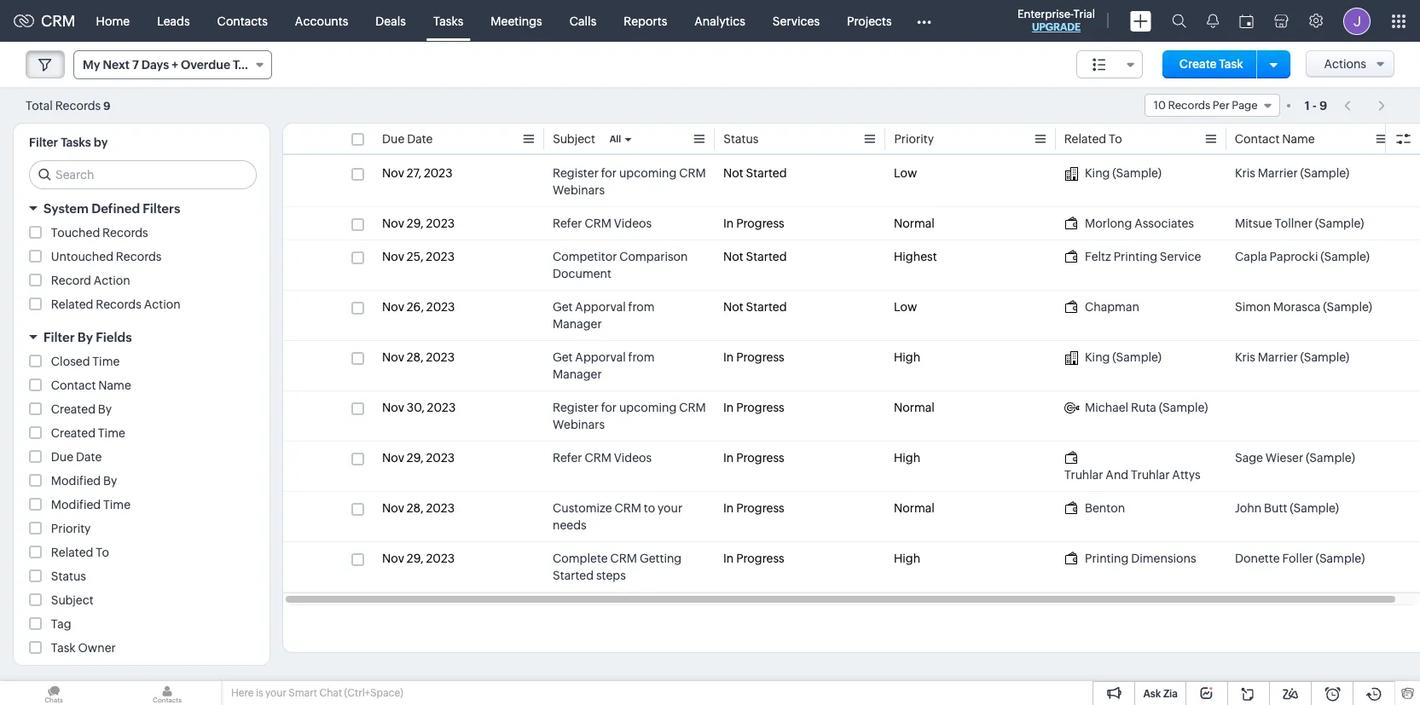 Task type: locate. For each thing, give the bounding box(es) containing it.
9 right -
[[1320, 99, 1328, 112]]

0 vertical spatial name
[[1283, 132, 1316, 146]]

in progress
[[724, 217, 785, 230], [724, 351, 785, 364], [724, 401, 785, 415], [724, 451, 785, 465], [724, 502, 785, 515], [724, 552, 785, 566]]

1 kris marrier (sample) from the top
[[1236, 166, 1350, 180]]

3 29, from the top
[[407, 552, 424, 566]]

1 horizontal spatial your
[[658, 502, 683, 515]]

records down touched records
[[116, 250, 162, 264]]

(sample) for king (sample) link for low
[[1301, 166, 1350, 180]]

7 nov from the top
[[382, 451, 404, 465]]

filter inside dropdown button
[[44, 330, 75, 345]]

king (sample) link for high
[[1065, 349, 1162, 366]]

(sample) up michael ruta (sample) link at the bottom of the page
[[1113, 351, 1162, 364]]

untouched
[[51, 250, 114, 264]]

by for created
[[98, 403, 112, 416]]

1 vertical spatial your
[[265, 688, 287, 700]]

0 vertical spatial marrier
[[1259, 166, 1298, 180]]

action up filter by fields dropdown button
[[144, 298, 181, 311]]

0 vertical spatial status
[[724, 132, 759, 146]]

2 vertical spatial normal
[[894, 502, 935, 515]]

1 high from the top
[[894, 351, 921, 364]]

2 upcoming from the top
[[619, 401, 677, 415]]

5 nov from the top
[[382, 351, 404, 364]]

2 refer from the top
[[553, 451, 582, 465]]

4 nov from the top
[[382, 300, 404, 314]]

refer crm videos link for high
[[553, 450, 652, 467]]

2 king (sample) link from the top
[[1065, 349, 1162, 366]]

records inside field
[[1169, 99, 1211, 112]]

1 horizontal spatial task
[[1220, 57, 1244, 71]]

1 vertical spatial get apporval from manager link
[[553, 349, 707, 383]]

2023 for competitor comparison document link
[[426, 250, 455, 264]]

29,
[[407, 217, 424, 230], [407, 451, 424, 465], [407, 552, 424, 566]]

0 vertical spatial get
[[553, 300, 573, 314]]

2 king from the top
[[1085, 351, 1111, 364]]

normal
[[894, 217, 935, 230], [894, 401, 935, 415], [894, 502, 935, 515]]

crm inside customize crm to your needs
[[615, 502, 642, 515]]

0 vertical spatial 29,
[[407, 217, 424, 230]]

from for in progress
[[629, 351, 655, 364]]

records up fields
[[96, 298, 142, 311]]

by
[[78, 330, 93, 345], [98, 403, 112, 416], [103, 474, 117, 488]]

1 king (sample) link from the top
[[1065, 165, 1162, 182]]

started for get apporval from manager
[[746, 300, 787, 314]]

nov for refer crm videos "link" associated with high
[[382, 451, 404, 465]]

1 vertical spatial register
[[553, 401, 599, 415]]

1 horizontal spatial 9
[[1320, 99, 1328, 112]]

action up the related records action
[[94, 274, 130, 288]]

2 vertical spatial not started
[[724, 300, 787, 314]]

records right 10
[[1169, 99, 1211, 112]]

contact name down closed time
[[51, 379, 131, 393]]

tasks left by on the left top of the page
[[61, 136, 91, 149]]

marrier for high
[[1259, 351, 1298, 364]]

2 in from the top
[[724, 351, 734, 364]]

-
[[1313, 99, 1318, 112]]

created by
[[51, 403, 112, 416]]

1 low from the top
[[894, 166, 918, 180]]

records up filter tasks by
[[55, 99, 101, 112]]

subject up tag
[[51, 594, 94, 608]]

1 refer crm videos from the top
[[553, 217, 652, 230]]

2 register for upcoming crm webinars link from the top
[[553, 399, 707, 434]]

9 inside total records 9
[[103, 99, 111, 112]]

due date up 27,
[[382, 132, 433, 146]]

created up created time
[[51, 403, 96, 416]]

create menu element
[[1120, 0, 1162, 41]]

0 vertical spatial manager
[[553, 317, 602, 331]]

9
[[1320, 99, 1328, 112], [103, 99, 111, 112]]

1 vertical spatial contact
[[51, 379, 96, 393]]

marrier down the morasca
[[1259, 351, 1298, 364]]

1 refer from the top
[[553, 217, 582, 230]]

by inside filter by fields dropdown button
[[78, 330, 93, 345]]

by up modified time
[[103, 474, 117, 488]]

0 horizontal spatial date
[[76, 451, 102, 464]]

truhlar
[[1065, 468, 1104, 482], [1132, 468, 1170, 482]]

(sample) right tollner
[[1316, 217, 1365, 230]]

1 vertical spatial by
[[98, 403, 112, 416]]

filter down total
[[29, 136, 58, 149]]

john
[[1236, 502, 1262, 515]]

by for filter
[[78, 330, 93, 345]]

2 refer crm videos link from the top
[[553, 450, 652, 467]]

sage wieser (sample)
[[1236, 451, 1356, 465]]

records
[[55, 99, 101, 112], [1169, 99, 1211, 112], [102, 226, 148, 240], [116, 250, 162, 264], [96, 298, 142, 311]]

0 vertical spatial normal
[[894, 217, 935, 230]]

2 created from the top
[[51, 427, 96, 440]]

to
[[1110, 132, 1123, 146], [96, 546, 109, 560]]

2023 for not started's register for upcoming crm webinars link
[[424, 166, 453, 180]]

due
[[382, 132, 405, 146], [51, 451, 74, 464]]

1 vertical spatial time
[[98, 427, 125, 440]]

6 progress from the top
[[737, 552, 785, 566]]

(sample) inside sage wieser (sample) link
[[1307, 451, 1356, 465]]

to down modified time
[[96, 546, 109, 560]]

complete crm getting started steps link
[[553, 550, 707, 585]]

1 register from the top
[[553, 166, 599, 180]]

register for nov 30, 2023
[[553, 401, 599, 415]]

2 modified from the top
[[51, 498, 101, 512]]

1 in progress from the top
[[724, 217, 785, 230]]

3 progress from the top
[[737, 401, 785, 415]]

nov 29, 2023
[[382, 217, 455, 230], [382, 451, 455, 465], [382, 552, 455, 566]]

progress
[[737, 217, 785, 230], [737, 351, 785, 364], [737, 401, 785, 415], [737, 451, 785, 465], [737, 502, 785, 515], [737, 552, 785, 566]]

steps
[[596, 569, 626, 583]]

3 not started from the top
[[724, 300, 787, 314]]

kris marrier (sample) up tollner
[[1236, 166, 1350, 180]]

1 vertical spatial refer crm videos link
[[553, 450, 652, 467]]

your right is
[[265, 688, 287, 700]]

2 29, from the top
[[407, 451, 424, 465]]

1 vertical spatial kris
[[1236, 351, 1256, 364]]

king (sample) up morlong associates link on the top right
[[1085, 166, 1162, 180]]

name down closed time
[[98, 379, 131, 393]]

1 vertical spatial get
[[553, 351, 573, 364]]

your right to
[[658, 502, 683, 515]]

1 vertical spatial get apporval from manager
[[553, 351, 655, 381]]

1 videos from the top
[[614, 217, 652, 230]]

1 nov 29, 2023 from the top
[[382, 217, 455, 230]]

high
[[894, 351, 921, 364], [894, 451, 921, 465], [894, 552, 921, 566]]

1 vertical spatial filter
[[44, 330, 75, 345]]

tasks inside field
[[233, 58, 263, 72]]

task down tag
[[51, 642, 76, 655]]

2 horizontal spatial tasks
[[433, 14, 464, 28]]

0 horizontal spatial status
[[51, 570, 86, 584]]

not started
[[724, 166, 787, 180], [724, 250, 787, 264], [724, 300, 787, 314]]

create menu image
[[1131, 11, 1152, 31]]

trial
[[1074, 8, 1096, 20]]

1 28, from the top
[[407, 351, 424, 364]]

refer crm videos up customize
[[553, 451, 652, 465]]

(sample) right paprocki
[[1321, 250, 1371, 264]]

0 vertical spatial refer
[[553, 217, 582, 230]]

1 king (sample) from the top
[[1085, 166, 1162, 180]]

2 nov 29, 2023 from the top
[[382, 451, 455, 465]]

kris marrier (sample) link up tollner
[[1236, 165, 1350, 182]]

2 kris marrier (sample) link from the top
[[1236, 349, 1350, 366]]

webinars
[[553, 183, 605, 197], [553, 418, 605, 432]]

kris marrier (sample) link down the morasca
[[1236, 349, 1350, 366]]

1 vertical spatial normal
[[894, 401, 935, 415]]

time down fields
[[92, 355, 120, 369]]

9 up by on the left top of the page
[[103, 99, 111, 112]]

register for upcoming crm webinars for not started
[[553, 166, 706, 197]]

2 register for upcoming crm webinars from the top
[[553, 401, 706, 432]]

2 in progress from the top
[[724, 351, 785, 364]]

refer crm videos link for normal
[[553, 215, 652, 232]]

1 vertical spatial created
[[51, 427, 96, 440]]

not for competitor comparison document
[[724, 250, 744, 264]]

0 vertical spatial webinars
[[553, 183, 605, 197]]

1 horizontal spatial contact
[[1236, 132, 1281, 146]]

nov
[[382, 166, 404, 180], [382, 217, 404, 230], [382, 250, 404, 264], [382, 300, 404, 314], [382, 351, 404, 364], [382, 401, 404, 415], [382, 451, 404, 465], [382, 502, 404, 515], [382, 552, 404, 566]]

1 for from the top
[[601, 166, 617, 180]]

high for printing dimensions
[[894, 552, 921, 566]]

nov 29, 2023 for morlong associates
[[382, 217, 455, 230]]

Search text field
[[30, 161, 256, 189]]

register for upcoming crm webinars link
[[553, 165, 707, 199], [553, 399, 707, 434]]

2 vertical spatial nov 29, 2023
[[382, 552, 455, 566]]

by for modified
[[103, 474, 117, 488]]

king up morlong
[[1085, 166, 1111, 180]]

29, for printing dimensions
[[407, 552, 424, 566]]

2 not from the top
[[724, 250, 744, 264]]

1 refer crm videos link from the top
[[553, 215, 652, 232]]

started for competitor comparison document
[[746, 250, 787, 264]]

due up modified by
[[51, 451, 74, 464]]

0 vertical spatial for
[[601, 166, 617, 180]]

2 not started from the top
[[724, 250, 787, 264]]

in progress for crm
[[724, 401, 785, 415]]

1 vertical spatial to
[[96, 546, 109, 560]]

0 vertical spatial low
[[894, 166, 918, 180]]

videos up comparison
[[614, 217, 652, 230]]

3 not from the top
[[724, 300, 744, 314]]

2 vertical spatial tasks
[[61, 136, 91, 149]]

crm
[[41, 12, 76, 30], [679, 166, 706, 180], [585, 217, 612, 230], [679, 401, 706, 415], [585, 451, 612, 465], [615, 502, 642, 515], [611, 552, 638, 566]]

butt
[[1265, 502, 1288, 515]]

0 vertical spatial created
[[51, 403, 96, 416]]

to up morlong
[[1110, 132, 1123, 146]]

My Next 7 Days + Overdue Tasks field
[[73, 50, 272, 79]]

29, for truhlar and truhlar attys
[[407, 451, 424, 465]]

michael ruta (sample)
[[1085, 401, 1209, 415]]

(sample) inside mitsue tollner (sample) link
[[1316, 217, 1365, 230]]

contact
[[1236, 132, 1281, 146], [51, 379, 96, 393]]

time down created by
[[98, 427, 125, 440]]

customize crm to your needs link
[[553, 500, 707, 534]]

marrier up tollner
[[1259, 166, 1298, 180]]

1 29, from the top
[[407, 217, 424, 230]]

webinars up competitor
[[553, 183, 605, 197]]

manager for nov 26, 2023
[[553, 317, 602, 331]]

register
[[553, 166, 599, 180], [553, 401, 599, 415]]

refer
[[553, 217, 582, 230], [553, 451, 582, 465]]

1 marrier from the top
[[1259, 166, 1298, 180]]

competitor
[[553, 250, 617, 264]]

next
[[103, 58, 130, 72]]

0 vertical spatial related to
[[1065, 132, 1123, 146]]

king (sample)
[[1085, 166, 1162, 180], [1085, 351, 1162, 364]]

0 vertical spatial king
[[1085, 166, 1111, 180]]

service
[[1160, 250, 1202, 264]]

refer crm videos link up customize
[[553, 450, 652, 467]]

feltz
[[1085, 250, 1112, 264]]

+
[[172, 58, 178, 72]]

1 kris from the top
[[1236, 166, 1256, 180]]

kris for high
[[1236, 351, 1256, 364]]

1 nov from the top
[[382, 166, 404, 180]]

4 progress from the top
[[737, 451, 785, 465]]

records for 10
[[1169, 99, 1211, 112]]

0 vertical spatial register for upcoming crm webinars
[[553, 166, 706, 197]]

(sample) right the wieser
[[1307, 451, 1356, 465]]

refer up competitor
[[553, 217, 582, 230]]

0 vertical spatial modified
[[51, 474, 101, 488]]

0 vertical spatial nov 28, 2023
[[382, 351, 455, 364]]

2023 for complete crm getting started steps link
[[426, 552, 455, 566]]

1 not started from the top
[[724, 166, 787, 180]]

27,
[[407, 166, 422, 180]]

1 upcoming from the top
[[619, 166, 677, 180]]

3 high from the top
[[894, 552, 921, 566]]

record action
[[51, 274, 130, 288]]

due date
[[382, 132, 433, 146], [51, 451, 102, 464]]

meetings
[[491, 14, 543, 28]]

created down created by
[[51, 427, 96, 440]]

is
[[256, 688, 263, 700]]

0 vertical spatial due
[[382, 132, 405, 146]]

date down created time
[[76, 451, 102, 464]]

get
[[553, 300, 573, 314], [553, 351, 573, 364]]

28, for get
[[407, 351, 424, 364]]

printing down morlong associates
[[1114, 250, 1158, 264]]

2 register from the top
[[553, 401, 599, 415]]

page
[[1233, 99, 1258, 112]]

tasks right deals
[[433, 14, 464, 28]]

(sample) down simon morasca (sample) link
[[1301, 351, 1350, 364]]

1 manager from the top
[[553, 317, 602, 331]]

(sample) right the ruta
[[1159, 401, 1209, 415]]

1 progress from the top
[[737, 217, 785, 230]]

6 nov from the top
[[382, 401, 404, 415]]

1 vertical spatial king
[[1085, 351, 1111, 364]]

(sample) for the truhlar and truhlar attys link
[[1307, 451, 1356, 465]]

modified down modified by
[[51, 498, 101, 512]]

home
[[96, 14, 130, 28]]

search element
[[1162, 0, 1197, 42]]

3 in progress from the top
[[724, 401, 785, 415]]

1 not from the top
[[724, 166, 744, 180]]

2 nov from the top
[[382, 217, 404, 230]]

1 vertical spatial webinars
[[553, 418, 605, 432]]

None field
[[1077, 50, 1143, 79]]

refer crm videos link up competitor
[[553, 215, 652, 232]]

to
[[644, 502, 656, 515]]

(sample) right foller on the bottom of the page
[[1316, 552, 1366, 566]]

1 king from the top
[[1085, 166, 1111, 180]]

filter up closed
[[44, 330, 75, 345]]

by up created time
[[98, 403, 112, 416]]

needs
[[553, 519, 587, 532]]

2 kris marrier (sample) from the top
[[1236, 351, 1350, 364]]

0 vertical spatial get apporval from manager link
[[553, 299, 707, 333]]

2 get apporval from manager from the top
[[553, 351, 655, 381]]

1 - 9
[[1305, 99, 1328, 112]]

marrier for low
[[1259, 166, 1298, 180]]

2 webinars from the top
[[553, 418, 605, 432]]

1 register for upcoming crm webinars link from the top
[[553, 165, 707, 199]]

2 manager from the top
[[553, 368, 602, 381]]

nov for competitor comparison document link
[[382, 250, 404, 264]]

benton
[[1085, 502, 1126, 515]]

refer for high
[[553, 451, 582, 465]]

2 refer crm videos from the top
[[553, 451, 652, 465]]

get apporval from manager for in progress
[[553, 351, 655, 381]]

progress for your
[[737, 502, 785, 515]]

refer crm videos up competitor
[[553, 217, 652, 230]]

upcoming for in progress
[[619, 401, 677, 415]]

(sample) for morlong associates link on the top right
[[1316, 217, 1365, 230]]

truhlar and truhlar attys
[[1065, 468, 1201, 482]]

0 vertical spatial time
[[92, 355, 120, 369]]

time for created time
[[98, 427, 125, 440]]

1 horizontal spatial date
[[407, 132, 433, 146]]

king (sample) link up morlong
[[1065, 165, 1162, 182]]

0 vertical spatial refer crm videos link
[[553, 215, 652, 232]]

nov for the "get apporval from manager" link corresponding to not started
[[382, 300, 404, 314]]

0 vertical spatial task
[[1220, 57, 1244, 71]]

task right create
[[1220, 57, 1244, 71]]

1 get apporval from manager from the top
[[553, 300, 655, 331]]

records for total
[[55, 99, 101, 112]]

king (sample) down chapman on the right top
[[1085, 351, 1162, 364]]

10
[[1154, 99, 1166, 112]]

contacts
[[217, 14, 268, 28]]

nov for customize crm to your needs 'link'
[[382, 502, 404, 515]]

0 vertical spatial date
[[407, 132, 433, 146]]

capla paprocki (sample)
[[1236, 250, 1371, 264]]

1 vertical spatial refer crm videos
[[553, 451, 652, 465]]

0 vertical spatial printing
[[1114, 250, 1158, 264]]

1 webinars from the top
[[553, 183, 605, 197]]

1 horizontal spatial action
[[144, 298, 181, 311]]

deals link
[[362, 0, 420, 41]]

1 apporval from the top
[[575, 300, 626, 314]]

kris down simon
[[1236, 351, 1256, 364]]

0 vertical spatial king (sample)
[[1085, 166, 1162, 180]]

printing down benton
[[1085, 552, 1129, 566]]

0 vertical spatial register for upcoming crm webinars link
[[553, 165, 707, 199]]

1 register for upcoming crm webinars from the top
[[553, 166, 706, 197]]

1 vertical spatial tasks
[[233, 58, 263, 72]]

in for crm
[[724, 401, 734, 415]]

2 apporval from the top
[[575, 351, 626, 364]]

0 horizontal spatial due
[[51, 451, 74, 464]]

time for modified time
[[103, 498, 131, 512]]

28,
[[407, 351, 424, 364], [407, 502, 424, 515]]

1 vertical spatial related to
[[51, 546, 109, 560]]

not for register for upcoming crm webinars
[[724, 166, 744, 180]]

kris up the mitsue
[[1236, 166, 1256, 180]]

2 king (sample) from the top
[[1085, 351, 1162, 364]]

(sample) inside donette foller (sample) link
[[1316, 552, 1366, 566]]

contact name down page
[[1236, 132, 1316, 146]]

related to down the size "image"
[[1065, 132, 1123, 146]]

kris marrier (sample) link for low
[[1236, 165, 1350, 182]]

2 get apporval from manager link from the top
[[553, 349, 707, 383]]

2 vertical spatial time
[[103, 498, 131, 512]]

0 vertical spatial get apporval from manager
[[553, 300, 655, 331]]

contact down page
[[1236, 132, 1281, 146]]

(sample) right the butt
[[1290, 502, 1340, 515]]

tag
[[51, 618, 71, 631]]

2 nov 28, 2023 from the top
[[382, 502, 455, 515]]

(sample) inside simon morasca (sample) link
[[1324, 300, 1373, 314]]

9 nov from the top
[[382, 552, 404, 566]]

1 nov 28, 2023 from the top
[[382, 351, 455, 364]]

0 horizontal spatial name
[[98, 379, 131, 393]]

due date up modified by
[[51, 451, 102, 464]]

1 horizontal spatial due date
[[382, 132, 433, 146]]

high for truhlar and truhlar attys
[[894, 451, 921, 465]]

3 in from the top
[[724, 401, 734, 415]]

profile element
[[1334, 0, 1382, 41]]

0 vertical spatial videos
[[614, 217, 652, 230]]

register for upcoming crm webinars link for in progress
[[553, 399, 707, 434]]

subject
[[553, 132, 595, 146], [51, 594, 94, 608]]

manager for nov 28, 2023
[[553, 368, 602, 381]]

created for created time
[[51, 427, 96, 440]]

truhlar right the and
[[1132, 468, 1170, 482]]

0 vertical spatial apporval
[[575, 300, 626, 314]]

1 created from the top
[[51, 403, 96, 416]]

for for not
[[601, 166, 617, 180]]

videos for high
[[614, 451, 652, 465]]

subject left all
[[553, 132, 595, 146]]

contacts image
[[113, 682, 221, 706]]

tasks right overdue on the left top of the page
[[233, 58, 263, 72]]

1 vertical spatial king (sample) link
[[1065, 349, 1162, 366]]

0 vertical spatial action
[[94, 274, 130, 288]]

get for nov 28, 2023
[[553, 351, 573, 364]]

status
[[724, 132, 759, 146], [51, 570, 86, 584]]

0 horizontal spatial 9
[[103, 99, 111, 112]]

1 vertical spatial not
[[724, 250, 744, 264]]

0 horizontal spatial truhlar
[[1065, 468, 1104, 482]]

videos up to
[[614, 451, 652, 465]]

records for touched
[[102, 226, 148, 240]]

1 vertical spatial modified
[[51, 498, 101, 512]]

for for in
[[601, 401, 617, 415]]

2 28, from the top
[[407, 502, 424, 515]]

2 vertical spatial high
[[894, 552, 921, 566]]

started for register for upcoming crm webinars
[[746, 166, 787, 180]]

0 vertical spatial kris marrier (sample) link
[[1236, 165, 1350, 182]]

webinars up customize
[[553, 418, 605, 432]]

king down chapman link
[[1085, 351, 1111, 364]]

5 progress from the top
[[737, 502, 785, 515]]

2 normal from the top
[[894, 401, 935, 415]]

low down highest
[[894, 300, 918, 314]]

here
[[231, 688, 254, 700]]

modified up modified time
[[51, 474, 101, 488]]

related down the size "image"
[[1065, 132, 1107, 146]]

by up closed time
[[78, 330, 93, 345]]

name down 1
[[1283, 132, 1316, 146]]

6 in progress from the top
[[724, 552, 785, 566]]

0 vertical spatial refer crm videos
[[553, 217, 652, 230]]

1 vertical spatial due date
[[51, 451, 102, 464]]

nov 28, 2023 for customize crm to your needs
[[382, 502, 455, 515]]

progress for crm
[[737, 401, 785, 415]]

1 get from the top
[[553, 300, 573, 314]]

row group
[[283, 157, 1421, 593]]

0 vertical spatial not started
[[724, 166, 787, 180]]

contact down closed
[[51, 379, 96, 393]]

2 for from the top
[[601, 401, 617, 415]]

2 vertical spatial 29,
[[407, 552, 424, 566]]

1 horizontal spatial tasks
[[233, 58, 263, 72]]

2 vertical spatial by
[[103, 474, 117, 488]]

(sample) inside "john butt (sample)" link
[[1290, 502, 1340, 515]]

paprocki
[[1270, 250, 1319, 264]]

navigation
[[1336, 93, 1395, 118]]

time down modified by
[[103, 498, 131, 512]]

2 kris from the top
[[1236, 351, 1256, 364]]

2 from from the top
[[629, 351, 655, 364]]

register for upcoming crm webinars link for not started
[[553, 165, 707, 199]]

1 modified from the top
[[51, 474, 101, 488]]

0 vertical spatial 28,
[[407, 351, 424, 364]]

1 vertical spatial register for upcoming crm webinars
[[553, 401, 706, 432]]

row group containing nov 27, 2023
[[283, 157, 1421, 593]]

get apporval from manager
[[553, 300, 655, 331], [553, 351, 655, 381]]

(sample) for chapman link
[[1324, 300, 1373, 314]]

register for nov 27, 2023
[[553, 166, 599, 180]]

truhlar left the and
[[1065, 468, 1104, 482]]

nov 29, 2023 for truhlar and truhlar attys
[[382, 451, 455, 465]]

nov 28, 2023
[[382, 351, 455, 364], [382, 502, 455, 515]]

nov for refer crm videos "link" related to normal
[[382, 217, 404, 230]]

filter by fields
[[44, 330, 132, 345]]

3 nov 29, 2023 from the top
[[382, 552, 455, 566]]

2 get from the top
[[553, 351, 573, 364]]

1 get apporval from manager link from the top
[[553, 299, 707, 333]]

modified by
[[51, 474, 117, 488]]

apporval
[[575, 300, 626, 314], [575, 351, 626, 364]]

kris marrier (sample) down the morasca
[[1236, 351, 1350, 364]]

by
[[94, 136, 108, 149]]

progress for started
[[737, 552, 785, 566]]

1 vertical spatial contact name
[[51, 379, 131, 393]]

refer for normal
[[553, 217, 582, 230]]

time for closed time
[[92, 355, 120, 369]]

complete crm getting started steps
[[553, 552, 682, 583]]

date up nov 27, 2023
[[407, 132, 433, 146]]

1 horizontal spatial due
[[382, 132, 405, 146]]

enterprise-
[[1018, 8, 1074, 20]]

profile image
[[1344, 7, 1371, 35]]

related down modified time
[[51, 546, 93, 560]]

(sample) up mitsue tollner (sample) link
[[1301, 166, 1350, 180]]

refer up customize
[[553, 451, 582, 465]]

1 vertical spatial kris marrier (sample)
[[1236, 351, 1350, 364]]

2 low from the top
[[894, 300, 918, 314]]

5 in from the top
[[724, 502, 734, 515]]

tasks link
[[420, 0, 477, 41]]

5 in progress from the top
[[724, 502, 785, 515]]

tollner
[[1275, 217, 1313, 230]]

home link
[[82, 0, 143, 41]]

not for get apporval from manager
[[724, 300, 744, 314]]

3 normal from the top
[[894, 502, 935, 515]]

1 vertical spatial apporval
[[575, 351, 626, 364]]

related down record
[[51, 298, 93, 311]]

defined
[[92, 201, 140, 216]]

1 vertical spatial date
[[76, 451, 102, 464]]

related to down modified time
[[51, 546, 109, 560]]

0 vertical spatial your
[[658, 502, 683, 515]]

1 kris marrier (sample) link from the top
[[1236, 165, 1350, 182]]

records down defined
[[102, 226, 148, 240]]

2 marrier from the top
[[1259, 351, 1298, 364]]

marrier
[[1259, 166, 1298, 180], [1259, 351, 1298, 364]]

and
[[1106, 468, 1129, 482]]

my
[[83, 58, 100, 72]]

king (sample) link down chapman on the right top
[[1065, 349, 1162, 366]]

(sample) for the feltz printing service link
[[1321, 250, 1371, 264]]

analytics
[[695, 14, 746, 28]]

10 Records Per Page field
[[1145, 94, 1281, 117]]

2 high from the top
[[894, 451, 921, 465]]

your inside customize crm to your needs
[[658, 502, 683, 515]]

due up nov 27, 2023
[[382, 132, 405, 146]]

date
[[407, 132, 433, 146], [76, 451, 102, 464]]

1 vertical spatial nov 28, 2023
[[382, 502, 455, 515]]

low up highest
[[894, 166, 918, 180]]

6 in from the top
[[724, 552, 734, 566]]

1 from from the top
[[629, 300, 655, 314]]

(sample) for king (sample) link related to high
[[1301, 351, 1350, 364]]

1 normal from the top
[[894, 217, 935, 230]]

1 horizontal spatial truhlar
[[1132, 468, 1170, 482]]

(sample) right the morasca
[[1324, 300, 1373, 314]]

days
[[141, 58, 169, 72]]

3 nov from the top
[[382, 250, 404, 264]]

(sample) inside capla paprocki (sample) link
[[1321, 250, 1371, 264]]



Task type: vqa. For each thing, say whether or not it's contained in the screenshot.


Task type: describe. For each thing, give the bounding box(es) containing it.
accounts link
[[281, 0, 362, 41]]

kris marrier (sample) for low
[[1236, 166, 1350, 180]]

0 horizontal spatial contact
[[51, 379, 96, 393]]

ruta
[[1132, 401, 1157, 415]]

4 in from the top
[[724, 451, 734, 465]]

nov 29, 2023 for printing dimensions
[[382, 552, 455, 566]]

filter tasks by
[[29, 136, 108, 149]]

webinars for nov 30, 2023
[[553, 418, 605, 432]]

chats image
[[0, 682, 108, 706]]

in progress for manager
[[724, 351, 785, 364]]

1 truhlar from the left
[[1065, 468, 1104, 482]]

2 truhlar from the left
[[1132, 468, 1170, 482]]

4 in progress from the top
[[724, 451, 785, 465]]

document
[[553, 267, 612, 281]]

1 vertical spatial due
[[51, 451, 74, 464]]

2 vertical spatial related
[[51, 546, 93, 560]]

1 vertical spatial related
[[51, 298, 93, 311]]

2023 for refer crm videos "link" related to normal
[[426, 217, 455, 230]]

started inside complete crm getting started steps
[[553, 569, 594, 583]]

king (sample) for high
[[1085, 351, 1162, 364]]

smart
[[289, 688, 317, 700]]

in for manager
[[724, 351, 734, 364]]

record
[[51, 274, 91, 288]]

customize crm to your needs
[[553, 502, 683, 532]]

9 for 1 - 9
[[1320, 99, 1328, 112]]

from for not started
[[629, 300, 655, 314]]

ask zia
[[1144, 689, 1178, 701]]

not started for get apporval from manager
[[724, 300, 787, 314]]

competitor comparison document
[[553, 250, 688, 281]]

create
[[1180, 57, 1217, 71]]

nov 25, 2023
[[382, 250, 455, 264]]

refer crm videos for normal
[[553, 217, 652, 230]]

analytics link
[[681, 0, 759, 41]]

deals
[[376, 14, 406, 28]]

morlong
[[1085, 217, 1133, 230]]

modified for modified time
[[51, 498, 101, 512]]

size image
[[1093, 57, 1107, 73]]

Other Modules field
[[906, 7, 943, 35]]

2023 for register for upcoming crm webinars link corresponding to in progress
[[427, 401, 456, 415]]

get for nov 26, 2023
[[553, 300, 573, 314]]

1 horizontal spatial name
[[1283, 132, 1316, 146]]

in progress for started
[[724, 552, 785, 566]]

printing dimensions
[[1085, 552, 1197, 566]]

john butt (sample) link
[[1236, 500, 1340, 517]]

modified time
[[51, 498, 131, 512]]

filter by fields button
[[14, 323, 270, 352]]

morasca
[[1274, 300, 1321, 314]]

nov 30, 2023
[[382, 401, 456, 415]]

simon
[[1236, 300, 1272, 314]]

nov for register for upcoming crm webinars link corresponding to in progress
[[382, 401, 404, 415]]

simon morasca (sample) link
[[1236, 299, 1373, 316]]

my next 7 days + overdue tasks
[[83, 58, 263, 72]]

capla
[[1236, 250, 1268, 264]]

9 for total records 9
[[103, 99, 111, 112]]

0 vertical spatial contact
[[1236, 132, 1281, 146]]

0 horizontal spatial your
[[265, 688, 287, 700]]

projects link
[[834, 0, 906, 41]]

customize
[[553, 502, 612, 515]]

upcoming for not started
[[619, 166, 677, 180]]

created for created by
[[51, 403, 96, 416]]

dimensions
[[1132, 552, 1197, 566]]

nov for the "get apporval from manager" link corresponding to in progress
[[382, 351, 404, 364]]

reports link
[[610, 0, 681, 41]]

highest
[[894, 250, 938, 264]]

king (sample) for low
[[1085, 166, 1162, 180]]

kris marrier (sample) for high
[[1236, 351, 1350, 364]]

related records action
[[51, 298, 181, 311]]

signals image
[[1207, 14, 1219, 28]]

reports
[[624, 14, 668, 28]]

task inside button
[[1220, 57, 1244, 71]]

7
[[132, 58, 139, 72]]

low for chapman
[[894, 300, 918, 314]]

low for king (sample)
[[894, 166, 918, 180]]

feltz printing service
[[1085, 250, 1202, 264]]

(sample) up morlong associates
[[1113, 166, 1162, 180]]

king for high
[[1085, 351, 1111, 364]]

get apporval from manager link for not started
[[553, 299, 707, 333]]

0 vertical spatial tasks
[[433, 14, 464, 28]]

john butt (sample)
[[1236, 502, 1340, 515]]

1 in from the top
[[724, 217, 734, 230]]

0 vertical spatial subject
[[553, 132, 595, 146]]

2023 for the "get apporval from manager" link corresponding to in progress
[[426, 351, 455, 364]]

(sample) for benton 'link'
[[1290, 502, 1340, 515]]

create task button
[[1163, 50, 1261, 79]]

zia
[[1164, 689, 1178, 701]]

owner
[[78, 642, 116, 655]]

system defined filters button
[[14, 194, 270, 224]]

search image
[[1173, 14, 1187, 28]]

filters
[[143, 201, 180, 216]]

mitsue tollner (sample)
[[1236, 217, 1365, 230]]

apporval for not
[[575, 300, 626, 314]]

high for king (sample)
[[894, 351, 921, 364]]

mitsue
[[1236, 217, 1273, 230]]

feltz printing service link
[[1065, 248, 1202, 265]]

1
[[1305, 99, 1310, 112]]

0 vertical spatial priority
[[894, 132, 934, 146]]

nov 28, 2023 for get apporval from manager
[[382, 351, 455, 364]]

(sample) for "printing dimensions" link
[[1316, 552, 1366, 566]]

1 horizontal spatial contact name
[[1236, 132, 1316, 146]]

0 horizontal spatial action
[[94, 274, 130, 288]]

calendar image
[[1240, 14, 1254, 28]]

services
[[773, 14, 820, 28]]

register for upcoming crm webinars for in progress
[[553, 401, 706, 432]]

1 vertical spatial name
[[98, 379, 131, 393]]

donette foller (sample) link
[[1236, 550, 1366, 567]]

videos for normal
[[614, 217, 652, 230]]

1 horizontal spatial related to
[[1065, 132, 1123, 146]]

2023 for refer crm videos "link" associated with high
[[426, 451, 455, 465]]

associates
[[1135, 217, 1195, 230]]

nov 26, 2023
[[382, 300, 455, 314]]

refer crm videos for high
[[553, 451, 652, 465]]

1 vertical spatial action
[[144, 298, 181, 311]]

kris for low
[[1236, 166, 1256, 180]]

1 vertical spatial task
[[51, 642, 76, 655]]

crm inside complete crm getting started steps
[[611, 552, 638, 566]]

upgrade
[[1032, 21, 1081, 33]]

0 horizontal spatial subject
[[51, 594, 94, 608]]

in for started
[[724, 552, 734, 566]]

modified for modified by
[[51, 474, 101, 488]]

0 horizontal spatial related to
[[51, 546, 109, 560]]

ask
[[1144, 689, 1162, 701]]

sage wieser (sample) link
[[1236, 450, 1356, 467]]

0 vertical spatial to
[[1110, 132, 1123, 146]]

projects
[[847, 14, 892, 28]]

simon morasca (sample)
[[1236, 300, 1373, 314]]

accounts
[[295, 14, 348, 28]]

contacts link
[[204, 0, 281, 41]]

touched records
[[51, 226, 148, 240]]

king (sample) link for low
[[1065, 165, 1162, 182]]

in progress for your
[[724, 502, 785, 515]]

calls
[[570, 14, 597, 28]]

normal for michael
[[894, 401, 935, 415]]

webinars for nov 27, 2023
[[553, 183, 605, 197]]

competitor comparison document link
[[553, 248, 707, 282]]

signals element
[[1197, 0, 1230, 42]]

29, for morlong associates
[[407, 217, 424, 230]]

morlong associates link
[[1065, 215, 1195, 232]]

25,
[[407, 250, 424, 264]]

per
[[1213, 99, 1230, 112]]

(sample) inside michael ruta (sample) link
[[1159, 401, 1209, 415]]

0 horizontal spatial due date
[[51, 451, 102, 464]]

michael ruta (sample) link
[[1065, 399, 1209, 416]]

overdue
[[181, 58, 230, 72]]

26,
[[407, 300, 424, 314]]

truhlar and truhlar attys link
[[1065, 450, 1219, 484]]

filter for filter by fields
[[44, 330, 75, 345]]

meetings link
[[477, 0, 556, 41]]

0 horizontal spatial priority
[[51, 522, 91, 536]]

2023 for the "get apporval from manager" link corresponding to not started
[[427, 300, 455, 314]]

printing dimensions link
[[1065, 550, 1197, 567]]

donette foller (sample)
[[1236, 552, 1366, 566]]

chat
[[319, 688, 342, 700]]

get apporval from manager for not started
[[553, 300, 655, 331]]

capla paprocki (sample) link
[[1236, 248, 1371, 265]]

not started for competitor comparison document
[[724, 250, 787, 264]]

untouched records
[[51, 250, 162, 264]]

mitsue tollner (sample) link
[[1236, 215, 1365, 232]]

complete
[[553, 552, 608, 566]]

progress for manager
[[737, 351, 785, 364]]

total
[[26, 99, 53, 112]]

system
[[44, 201, 89, 216]]

10 records per page
[[1154, 99, 1258, 112]]

records for related
[[96, 298, 142, 311]]

nov for complete crm getting started steps link
[[382, 552, 404, 566]]

leads
[[157, 14, 190, 28]]

leads link
[[143, 0, 204, 41]]

1 vertical spatial printing
[[1085, 552, 1129, 566]]

not started for register for upcoming crm webinars
[[724, 166, 787, 180]]

1 horizontal spatial status
[[724, 132, 759, 146]]

kris marrier (sample) link for high
[[1236, 349, 1350, 366]]

0 vertical spatial related
[[1065, 132, 1107, 146]]

fields
[[96, 330, 132, 345]]

filter for filter tasks by
[[29, 136, 58, 149]]

records for untouched
[[116, 250, 162, 264]]

1 vertical spatial status
[[51, 570, 86, 584]]



